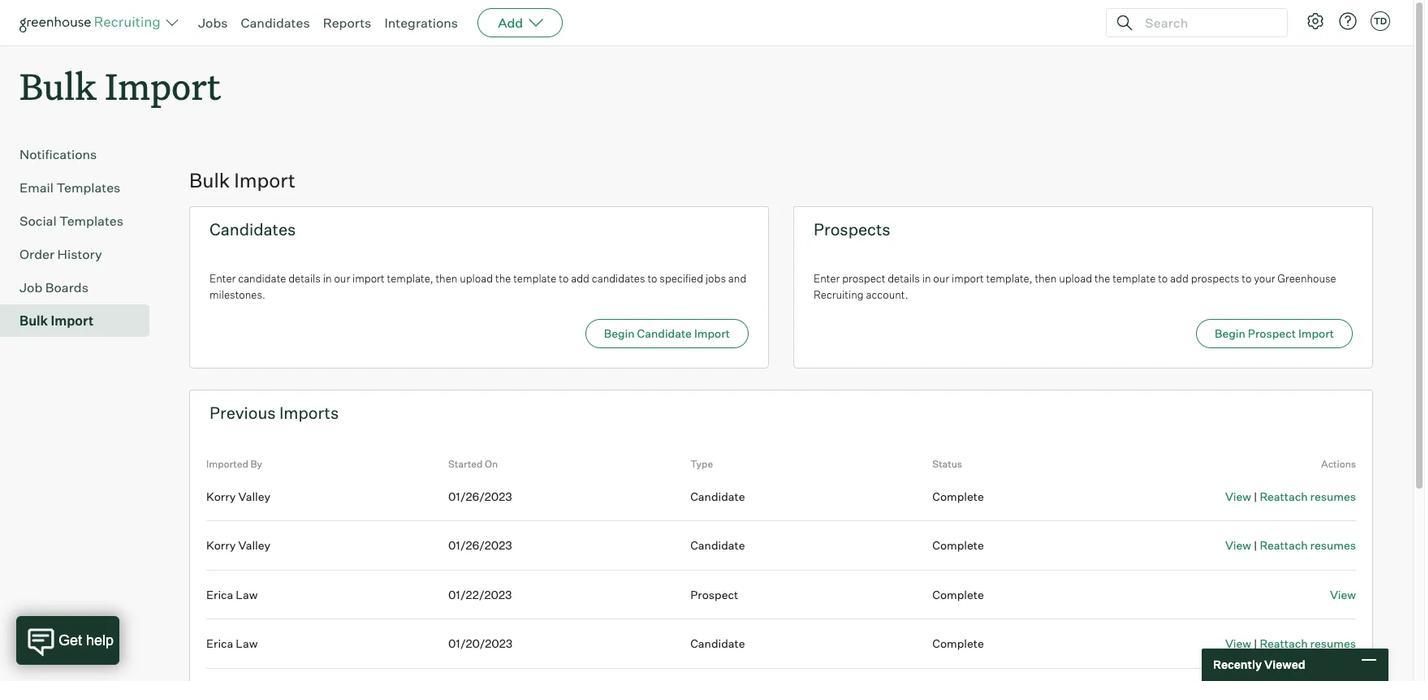 Task type: vqa. For each thing, say whether or not it's contained in the screenshot.
the rightmost Use
no



Task type: describe. For each thing, give the bounding box(es) containing it.
2 reattach from the top
[[1260, 539, 1308, 552]]

law for 01/20/2023
[[236, 637, 258, 651]]

2 korry valley from the top
[[206, 539, 270, 552]]

3 complete from the top
[[932, 588, 984, 601]]

integrations
[[384, 15, 458, 31]]

in for prospects
[[922, 272, 931, 285]]

previous imports
[[210, 403, 339, 423]]

0 vertical spatial bulk
[[19, 62, 97, 110]]

1 vertical spatial bulk
[[189, 168, 230, 193]]

template for candidates
[[513, 272, 557, 285]]

jobs link
[[198, 15, 228, 31]]

begin candidate import
[[604, 327, 730, 340]]

candidate
[[238, 272, 286, 285]]

0 vertical spatial candidates
[[241, 15, 310, 31]]

01/22/2023
[[448, 588, 512, 601]]

td button
[[1371, 11, 1390, 31]]

3 reattach from the top
[[1260, 637, 1308, 651]]

1 korry from the top
[[206, 489, 236, 503]]

prospects
[[814, 219, 891, 240]]

our for prospects
[[933, 272, 949, 285]]

4 to from the left
[[1242, 272, 1252, 285]]

2 vertical spatial bulk
[[19, 313, 48, 329]]

erica law for 01/22/2023
[[206, 588, 258, 601]]

2 01/26/2023 from the top
[[448, 539, 512, 552]]

3 to from the left
[[1158, 272, 1168, 285]]

notifications
[[19, 146, 97, 163]]

the for candidates
[[495, 272, 511, 285]]

valley for first "reattach resumes" link
[[238, 489, 270, 503]]

reports
[[323, 15, 371, 31]]

order history
[[19, 246, 102, 262]]

details for prospects
[[888, 272, 920, 285]]

1 view | reattach resumes from the top
[[1225, 489, 1356, 503]]

status
[[932, 458, 962, 470]]

erica for 01/20/2023
[[206, 637, 233, 651]]

candidates
[[592, 272, 645, 285]]

erica law for 01/20/2023
[[206, 637, 258, 651]]

prospect inside button
[[1248, 327, 1296, 340]]

2 reattach resumes link from the top
[[1260, 539, 1356, 552]]

2 view | reattach resumes from the top
[[1225, 539, 1356, 552]]

enter for prospects
[[814, 272, 840, 285]]

add for prospects
[[1170, 272, 1189, 285]]

candidates link
[[241, 15, 310, 31]]

social templates link
[[19, 211, 143, 231]]

jobs
[[198, 15, 228, 31]]

begin prospect import
[[1215, 327, 1334, 340]]

candidate for first "reattach resumes" link
[[690, 489, 745, 503]]

greenhouse recruiting image
[[19, 13, 166, 32]]

add button
[[478, 8, 563, 37]]

configure image
[[1306, 11, 1325, 31]]

imported
[[206, 458, 248, 470]]

actions
[[1321, 458, 1356, 470]]

bulk import link
[[19, 311, 143, 331]]

td button
[[1368, 8, 1393, 34]]

3 view | reattach resumes from the top
[[1225, 637, 1356, 651]]

social
[[19, 213, 57, 229]]

job boards
[[19, 280, 88, 296]]

4 complete from the top
[[932, 637, 984, 651]]

your
[[1254, 272, 1275, 285]]

bulk import inside "bulk import" link
[[19, 313, 94, 329]]

1 complete from the top
[[932, 489, 984, 503]]

1 vertical spatial candidates
[[210, 219, 296, 240]]

2 resumes from the top
[[1310, 539, 1356, 552]]

law for 01/22/2023
[[236, 588, 258, 601]]

3 | from the top
[[1254, 637, 1257, 651]]

then for candidates
[[436, 272, 458, 285]]

0 vertical spatial bulk import
[[19, 62, 221, 110]]

job boards link
[[19, 278, 143, 297]]

1 reattach resumes link from the top
[[1260, 489, 1356, 503]]

upload for candidates
[[460, 272, 493, 285]]

order history link
[[19, 245, 143, 264]]

started on
[[448, 458, 498, 470]]

integrations link
[[384, 15, 458, 31]]

valley for second "reattach resumes" link from the top
[[238, 539, 270, 552]]

job
[[19, 280, 42, 296]]

templates for social templates
[[59, 213, 123, 229]]



Task type: locate. For each thing, give the bounding box(es) containing it.
to left prospects
[[1158, 272, 1168, 285]]

2 erica from the top
[[206, 637, 233, 651]]

0 horizontal spatial template,
[[387, 272, 433, 285]]

2 begin from the left
[[1215, 327, 1246, 340]]

2 import from the left
[[952, 272, 984, 285]]

1 vertical spatial templates
[[59, 213, 123, 229]]

1 01/26/2023 from the top
[[448, 489, 512, 503]]

then inside enter prospect details in our import template, then upload the template to add prospects to your greenhouse recruiting account.
[[1035, 272, 1057, 285]]

in right candidate
[[323, 272, 332, 285]]

add inside enter prospect details in our import template, then upload the template to add prospects to your greenhouse recruiting account.
[[1170, 272, 1189, 285]]

our right candidate
[[334, 272, 350, 285]]

template, inside enter candidate details in our import template, then upload the template to add candidates to specified jobs and milestones.
[[387, 272, 433, 285]]

erica for 01/22/2023
[[206, 588, 233, 601]]

begin inside begin candidate import button
[[604, 327, 635, 340]]

template, inside enter prospect details in our import template, then upload the template to add prospects to your greenhouse recruiting account.
[[986, 272, 1033, 285]]

01/26/2023 down started on
[[448, 489, 512, 503]]

begin for candidates
[[604, 327, 635, 340]]

template
[[513, 272, 557, 285], [1113, 272, 1156, 285]]

add
[[571, 272, 589, 285], [1170, 272, 1189, 285]]

then
[[436, 272, 458, 285], [1035, 272, 1057, 285]]

0 horizontal spatial enter
[[210, 272, 236, 285]]

imports
[[279, 403, 339, 423]]

the
[[495, 272, 511, 285], [1095, 272, 1110, 285]]

1 begin from the left
[[604, 327, 635, 340]]

1 vertical spatial korry
[[206, 539, 236, 552]]

2 vertical spatial |
[[1254, 637, 1257, 651]]

1 erica law from the top
[[206, 588, 258, 601]]

boards
[[45, 280, 88, 296]]

candidates up candidate
[[210, 219, 296, 240]]

1 vertical spatial erica law
[[206, 637, 258, 651]]

candidate for second "reattach resumes" link from the top
[[690, 539, 745, 552]]

templates
[[56, 180, 120, 196], [59, 213, 123, 229]]

1 horizontal spatial template,
[[986, 272, 1033, 285]]

type
[[690, 458, 713, 470]]

our right prospect
[[933, 272, 949, 285]]

import
[[352, 272, 385, 285], [952, 272, 984, 285]]

our for candidates
[[334, 272, 350, 285]]

candidate inside button
[[637, 327, 692, 340]]

td
[[1374, 15, 1387, 27]]

1 horizontal spatial template
[[1113, 272, 1156, 285]]

started
[[448, 458, 483, 470]]

1 horizontal spatial add
[[1170, 272, 1189, 285]]

1 vertical spatial 01/26/2023
[[448, 539, 512, 552]]

add
[[498, 15, 523, 31]]

enter candidate details in our import template, then upload the template to add candidates to specified jobs and milestones.
[[210, 272, 747, 301]]

1 horizontal spatial then
[[1035, 272, 1057, 285]]

1 vertical spatial bulk import
[[189, 168, 295, 193]]

korry valley
[[206, 489, 270, 503], [206, 539, 270, 552]]

2 our from the left
[[933, 272, 949, 285]]

template for prospects
[[1113, 272, 1156, 285]]

0 horizontal spatial prospect
[[690, 588, 738, 601]]

2 vertical spatial reattach resumes link
[[1260, 637, 1356, 651]]

to left your
[[1242, 272, 1252, 285]]

and
[[728, 272, 747, 285]]

upload for prospects
[[1059, 272, 1092, 285]]

recently
[[1213, 658, 1262, 672]]

0 horizontal spatial in
[[323, 272, 332, 285]]

0 vertical spatial reattach
[[1260, 489, 1308, 503]]

valley
[[238, 489, 270, 503], [238, 539, 270, 552]]

Search text field
[[1141, 11, 1272, 35]]

email templates
[[19, 180, 120, 196]]

template inside enter prospect details in our import template, then upload the template to add prospects to your greenhouse recruiting account.
[[1113, 272, 1156, 285]]

add left prospects
[[1170, 272, 1189, 285]]

prospect
[[842, 272, 885, 285]]

prospect
[[1248, 327, 1296, 340], [690, 588, 738, 601]]

erica
[[206, 588, 233, 601], [206, 637, 233, 651]]

0 horizontal spatial details
[[288, 272, 321, 285]]

1 vertical spatial erica
[[206, 637, 233, 651]]

erica law
[[206, 588, 258, 601], [206, 637, 258, 651]]

greenhouse
[[1278, 272, 1336, 285]]

3 reattach resumes link from the top
[[1260, 637, 1356, 651]]

0 horizontal spatial begin
[[604, 327, 635, 340]]

our
[[334, 272, 350, 285], [933, 272, 949, 285]]

1 upload from the left
[[460, 272, 493, 285]]

our inside enter candidate details in our import template, then upload the template to add candidates to specified jobs and milestones.
[[334, 272, 350, 285]]

1 horizontal spatial prospect
[[1248, 327, 1296, 340]]

1 korry valley from the top
[[206, 489, 270, 503]]

view | reattach resumes
[[1225, 489, 1356, 503], [1225, 539, 1356, 552], [1225, 637, 1356, 651]]

0 vertical spatial templates
[[56, 180, 120, 196]]

0 horizontal spatial then
[[436, 272, 458, 285]]

view
[[1225, 489, 1251, 503], [1225, 539, 1251, 552], [1330, 588, 1356, 601], [1225, 637, 1251, 651]]

2 vertical spatial reattach
[[1260, 637, 1308, 651]]

1 reattach from the top
[[1260, 489, 1308, 503]]

import inside enter candidate details in our import template, then upload the template to add candidates to specified jobs and milestones.
[[352, 272, 385, 285]]

templates up social templates link
[[56, 180, 120, 196]]

2 law from the top
[[236, 637, 258, 651]]

milestones.
[[210, 288, 265, 301]]

email
[[19, 180, 54, 196]]

on
[[485, 458, 498, 470]]

begin for prospects
[[1215, 327, 1246, 340]]

0 vertical spatial erica law
[[206, 588, 258, 601]]

enter prospect details in our import template, then upload the template to add prospects to your greenhouse recruiting account.
[[814, 272, 1336, 301]]

1 horizontal spatial upload
[[1059, 272, 1092, 285]]

2 vertical spatial view | reattach resumes
[[1225, 637, 1356, 651]]

details for candidates
[[288, 272, 321, 285]]

upload
[[460, 272, 493, 285], [1059, 272, 1092, 285]]

to left the candidates
[[559, 272, 569, 285]]

candidate
[[637, 327, 692, 340], [690, 489, 745, 503], [690, 539, 745, 552], [690, 637, 745, 651]]

template inside enter candidate details in our import template, then upload the template to add candidates to specified jobs and milestones.
[[513, 272, 557, 285]]

0 horizontal spatial add
[[571, 272, 589, 285]]

in right prospect
[[922, 272, 931, 285]]

upload inside enter candidate details in our import template, then upload the template to add candidates to specified jobs and milestones.
[[460, 272, 493, 285]]

begin prospect import button
[[1196, 319, 1353, 349]]

import
[[105, 62, 221, 110], [234, 168, 295, 193], [51, 313, 94, 329], [694, 327, 730, 340], [1298, 327, 1334, 340]]

social templates
[[19, 213, 123, 229]]

templates down 'email templates' link
[[59, 213, 123, 229]]

view link
[[1225, 489, 1251, 503], [1225, 539, 1251, 552], [1330, 588, 1356, 601], [1225, 637, 1251, 651]]

1 horizontal spatial our
[[933, 272, 949, 285]]

0 vertical spatial korry valley
[[206, 489, 270, 503]]

0 horizontal spatial upload
[[460, 272, 493, 285]]

prospects
[[1191, 272, 1240, 285]]

begin down prospects
[[1215, 327, 1246, 340]]

0 vertical spatial law
[[236, 588, 258, 601]]

01/26/2023 up 01/22/2023
[[448, 539, 512, 552]]

details inside enter prospect details in our import template, then upload the template to add prospects to your greenhouse recruiting account.
[[888, 272, 920, 285]]

0 vertical spatial resumes
[[1310, 489, 1356, 503]]

enter inside enter candidate details in our import template, then upload the template to add candidates to specified jobs and milestones.
[[210, 272, 236, 285]]

1 vertical spatial valley
[[238, 539, 270, 552]]

2 template, from the left
[[986, 272, 1033, 285]]

candidates
[[241, 15, 310, 31], [210, 219, 296, 240]]

by
[[250, 458, 262, 470]]

1 the from the left
[[495, 272, 511, 285]]

enter inside enter prospect details in our import template, then upload the template to add prospects to your greenhouse recruiting account.
[[814, 272, 840, 285]]

in inside enter prospect details in our import template, then upload the template to add prospects to your greenhouse recruiting account.
[[922, 272, 931, 285]]

template, for prospects
[[986, 272, 1033, 285]]

our inside enter prospect details in our import template, then upload the template to add prospects to your greenhouse recruiting account.
[[933, 272, 949, 285]]

reattach
[[1260, 489, 1308, 503], [1260, 539, 1308, 552], [1260, 637, 1308, 651]]

recruiting
[[814, 288, 864, 301]]

0 horizontal spatial template
[[513, 272, 557, 285]]

1 details from the left
[[288, 272, 321, 285]]

2 to from the left
[[648, 272, 657, 285]]

bulk
[[19, 62, 97, 110], [189, 168, 230, 193], [19, 313, 48, 329]]

template,
[[387, 272, 433, 285], [986, 272, 1033, 285]]

in inside enter candidate details in our import template, then upload the template to add candidates to specified jobs and milestones.
[[323, 272, 332, 285]]

2 enter from the left
[[814, 272, 840, 285]]

1 in from the left
[[323, 272, 332, 285]]

0 vertical spatial reattach resumes link
[[1260, 489, 1356, 503]]

1 resumes from the top
[[1310, 489, 1356, 503]]

template, for candidates
[[387, 272, 433, 285]]

1 vertical spatial prospect
[[690, 588, 738, 601]]

1 our from the left
[[334, 272, 350, 285]]

viewed
[[1264, 658, 1305, 672]]

jobs
[[706, 272, 726, 285]]

1 to from the left
[[559, 272, 569, 285]]

then for prospects
[[1035, 272, 1057, 285]]

|
[[1254, 489, 1257, 503], [1254, 539, 1257, 552], [1254, 637, 1257, 651]]

0 horizontal spatial our
[[334, 272, 350, 285]]

details right candidate
[[288, 272, 321, 285]]

1 vertical spatial |
[[1254, 539, 1257, 552]]

0 vertical spatial 01/26/2023
[[448, 489, 512, 503]]

details
[[288, 272, 321, 285], [888, 272, 920, 285]]

0 vertical spatial |
[[1254, 489, 1257, 503]]

1 horizontal spatial details
[[888, 272, 920, 285]]

enter for candidates
[[210, 272, 236, 285]]

email templates link
[[19, 178, 143, 197]]

specified
[[660, 272, 703, 285]]

1 enter from the left
[[210, 272, 236, 285]]

3 resumes from the top
[[1310, 637, 1356, 651]]

2 complete from the top
[[932, 539, 984, 552]]

recently viewed
[[1213, 658, 1305, 672]]

1 vertical spatial reattach
[[1260, 539, 1308, 552]]

1 then from the left
[[436, 272, 458, 285]]

1 horizontal spatial begin
[[1215, 327, 1246, 340]]

order
[[19, 246, 54, 262]]

0 vertical spatial prospect
[[1248, 327, 1296, 340]]

1 erica from the top
[[206, 588, 233, 601]]

enter up recruiting
[[814, 272, 840, 285]]

1 horizontal spatial the
[[1095, 272, 1110, 285]]

1 import from the left
[[352, 272, 385, 285]]

1 valley from the top
[[238, 489, 270, 503]]

add left the candidates
[[571, 272, 589, 285]]

2 erica law from the top
[[206, 637, 258, 651]]

2 in from the left
[[922, 272, 931, 285]]

begin down the candidates
[[604, 327, 635, 340]]

1 vertical spatial view | reattach resumes
[[1225, 539, 1356, 552]]

1 template, from the left
[[387, 272, 433, 285]]

2 add from the left
[[1170, 272, 1189, 285]]

0 vertical spatial valley
[[238, 489, 270, 503]]

1 horizontal spatial in
[[922, 272, 931, 285]]

0 vertical spatial erica
[[206, 588, 233, 601]]

1 | from the top
[[1254, 489, 1257, 503]]

begin inside the begin prospect import button
[[1215, 327, 1246, 340]]

history
[[57, 246, 102, 262]]

1 horizontal spatial import
[[952, 272, 984, 285]]

candidates right 'jobs' link
[[241, 15, 310, 31]]

0 horizontal spatial the
[[495, 272, 511, 285]]

reports link
[[323, 15, 371, 31]]

1 vertical spatial resumes
[[1310, 539, 1356, 552]]

2 details from the left
[[888, 272, 920, 285]]

resumes
[[1310, 489, 1356, 503], [1310, 539, 1356, 552], [1310, 637, 1356, 651]]

the inside enter prospect details in our import template, then upload the template to add prospects to your greenhouse recruiting account.
[[1095, 272, 1110, 285]]

reattach resumes link
[[1260, 489, 1356, 503], [1260, 539, 1356, 552], [1260, 637, 1356, 651]]

import for candidates
[[352, 272, 385, 285]]

1 add from the left
[[571, 272, 589, 285]]

2 the from the left
[[1095, 272, 1110, 285]]

import inside enter prospect details in our import template, then upload the template to add prospects to your greenhouse recruiting account.
[[952, 272, 984, 285]]

then inside enter candidate details in our import template, then upload the template to add candidates to specified jobs and milestones.
[[436, 272, 458, 285]]

1 vertical spatial law
[[236, 637, 258, 651]]

2 | from the top
[[1254, 539, 1257, 552]]

details up the account. in the right top of the page
[[888, 272, 920, 285]]

add for candidates
[[571, 272, 589, 285]]

begin
[[604, 327, 635, 340], [1215, 327, 1246, 340]]

account.
[[866, 288, 908, 301]]

korry
[[206, 489, 236, 503], [206, 539, 236, 552]]

0 vertical spatial view | reattach resumes
[[1225, 489, 1356, 503]]

2 upload from the left
[[1059, 272, 1092, 285]]

to left specified
[[648, 272, 657, 285]]

1 vertical spatial reattach resumes link
[[1260, 539, 1356, 552]]

enter
[[210, 272, 236, 285], [814, 272, 840, 285]]

in
[[323, 272, 332, 285], [922, 272, 931, 285]]

1 law from the top
[[236, 588, 258, 601]]

imported by
[[206, 458, 262, 470]]

1 template from the left
[[513, 272, 557, 285]]

2 then from the left
[[1035, 272, 1057, 285]]

0 horizontal spatial import
[[352, 272, 385, 285]]

law
[[236, 588, 258, 601], [236, 637, 258, 651]]

add inside enter candidate details in our import template, then upload the template to add candidates to specified jobs and milestones.
[[571, 272, 589, 285]]

2 valley from the top
[[238, 539, 270, 552]]

the inside enter candidate details in our import template, then upload the template to add candidates to specified jobs and milestones.
[[495, 272, 511, 285]]

notifications link
[[19, 145, 143, 164]]

details inside enter candidate details in our import template, then upload the template to add candidates to specified jobs and milestones.
[[288, 272, 321, 285]]

2 template from the left
[[1113, 272, 1156, 285]]

0 vertical spatial korry
[[206, 489, 236, 503]]

upload inside enter prospect details in our import template, then upload the template to add prospects to your greenhouse recruiting account.
[[1059, 272, 1092, 285]]

01/20/2023
[[448, 637, 513, 651]]

enter up milestones.
[[210, 272, 236, 285]]

to
[[559, 272, 569, 285], [648, 272, 657, 285], [1158, 272, 1168, 285], [1242, 272, 1252, 285]]

2 vertical spatial bulk import
[[19, 313, 94, 329]]

templates for email templates
[[56, 180, 120, 196]]

in for candidates
[[323, 272, 332, 285]]

the for prospects
[[1095, 272, 1110, 285]]

bulk import
[[19, 62, 221, 110], [189, 168, 295, 193], [19, 313, 94, 329]]

complete
[[932, 489, 984, 503], [932, 539, 984, 552], [932, 588, 984, 601], [932, 637, 984, 651]]

01/26/2023
[[448, 489, 512, 503], [448, 539, 512, 552]]

1 vertical spatial korry valley
[[206, 539, 270, 552]]

2 vertical spatial resumes
[[1310, 637, 1356, 651]]

previous
[[210, 403, 276, 423]]

candidate for 1st "reattach resumes" link from the bottom
[[690, 637, 745, 651]]

begin candidate import button
[[585, 319, 749, 349]]

2 korry from the top
[[206, 539, 236, 552]]

import for prospects
[[952, 272, 984, 285]]

1 horizontal spatial enter
[[814, 272, 840, 285]]



